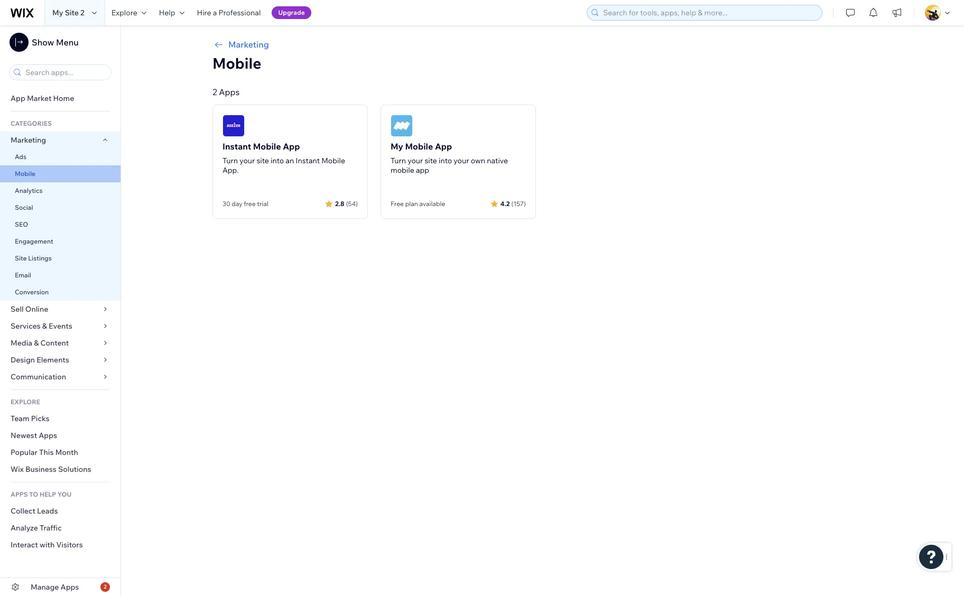 Task type: locate. For each thing, give the bounding box(es) containing it.
conversion
[[15, 288, 49, 296]]

show menu
[[32, 37, 79, 48]]

your right app.
[[240, 156, 255, 165]]

turn for my
[[391, 156, 406, 165]]

apps right manage at the bottom of page
[[61, 583, 79, 592]]

app.
[[223, 165, 239, 175]]

my for mobile
[[391, 141, 403, 152]]

2 horizontal spatial apps
[[219, 87, 240, 97]]

0 horizontal spatial your
[[240, 156, 255, 165]]

1 site from the left
[[257, 156, 269, 165]]

1 horizontal spatial site
[[65, 8, 79, 17]]

social
[[15, 204, 33, 211]]

marketing
[[228, 39, 269, 50], [11, 135, 46, 145]]

0 horizontal spatial instant
[[223, 141, 251, 152]]

instant mobile app  logo image
[[223, 115, 245, 137]]

mobile
[[212, 54, 261, 72], [253, 141, 281, 152], [405, 141, 433, 152], [321, 156, 345, 165], [15, 170, 35, 178]]

turn left app
[[391, 156, 406, 165]]

2 vertical spatial apps
[[61, 583, 79, 592]]

0 vertical spatial site
[[65, 8, 79, 17]]

available
[[419, 200, 445, 208]]

team picks
[[11, 414, 49, 423]]

1 turn from the left
[[223, 156, 238, 165]]

turn down instant mobile app  logo
[[223, 156, 238, 165]]

apps
[[219, 87, 240, 97], [39, 431, 57, 440], [61, 583, 79, 592]]

0 horizontal spatial site
[[15, 254, 27, 262]]

wix business solutions link
[[0, 461, 121, 478]]

wix business solutions
[[11, 465, 91, 474]]

hire a professional
[[197, 8, 261, 17]]

turn inside the instant mobile app turn your site into an instant mobile app.
[[223, 156, 238, 165]]

app inside the instant mobile app turn your site into an instant mobile app.
[[283, 141, 300, 152]]

team
[[11, 414, 29, 423]]

0 vertical spatial marketing
[[228, 39, 269, 50]]

4.2 (157)
[[500, 200, 526, 207]]

& right media
[[34, 338, 39, 348]]

2 horizontal spatial your
[[454, 156, 469, 165]]

1 horizontal spatial into
[[439, 156, 452, 165]]

into inside my mobile app turn your site into your own native mobile app
[[439, 156, 452, 165]]

app
[[11, 94, 25, 103], [283, 141, 300, 152], [435, 141, 452, 152]]

show menu button
[[10, 33, 79, 52]]

30 day free trial
[[223, 200, 268, 208]]

2 vertical spatial 2
[[104, 584, 107, 590]]

2 for 2 apps
[[212, 87, 217, 97]]

your
[[240, 156, 255, 165], [408, 156, 423, 165], [454, 156, 469, 165]]

help
[[40, 491, 56, 498]]

1 horizontal spatial &
[[42, 321, 47, 331]]

1 vertical spatial 2
[[212, 87, 217, 97]]

free
[[391, 200, 404, 208]]

site up 'email'
[[15, 254, 27, 262]]

into for instant mobile app
[[271, 156, 284, 165]]

instant
[[223, 141, 251, 152], [296, 156, 320, 165]]

0 horizontal spatial my
[[52, 8, 63, 17]]

instant down instant mobile app  logo
[[223, 141, 251, 152]]

2 turn from the left
[[391, 156, 406, 165]]

Search for tools, apps, help & more... field
[[600, 5, 819, 20]]

my site 2
[[52, 8, 84, 17]]

to
[[29, 491, 38, 498]]

0 horizontal spatial apps
[[39, 431, 57, 440]]

app
[[416, 165, 429, 175]]

mobile
[[391, 165, 414, 175]]

home
[[53, 94, 74, 103]]

manage apps
[[31, 583, 79, 592]]

your down my mobile app logo
[[408, 156, 423, 165]]

plan
[[405, 200, 418, 208]]

& left events
[[42, 321, 47, 331]]

into
[[271, 156, 284, 165], [439, 156, 452, 165]]

my down my mobile app logo
[[391, 141, 403, 152]]

site inside my mobile app turn your site into your own native mobile app
[[425, 156, 437, 165]]

0 vertical spatial marketing link
[[212, 38, 872, 51]]

1 vertical spatial my
[[391, 141, 403, 152]]

site inside the instant mobile app turn your site into an instant mobile app.
[[257, 156, 269, 165]]

1 horizontal spatial site
[[425, 156, 437, 165]]

site left an
[[257, 156, 269, 165]]

2.8
[[335, 200, 344, 207]]

turn
[[223, 156, 238, 165], [391, 156, 406, 165]]

(157)
[[511, 200, 526, 207]]

0 horizontal spatial 2
[[80, 8, 84, 17]]

free
[[244, 200, 256, 208]]

your inside the instant mobile app turn your site into an instant mobile app.
[[240, 156, 255, 165]]

analyze traffic link
[[0, 520, 121, 537]]

marketing down categories
[[11, 135, 46, 145]]

1 vertical spatial site
[[15, 254, 27, 262]]

1 your from the left
[[240, 156, 255, 165]]

engagement
[[15, 237, 53, 245]]

ads link
[[0, 149, 121, 165]]

my for site
[[52, 8, 63, 17]]

1 horizontal spatial app
[[283, 141, 300, 152]]

0 horizontal spatial site
[[257, 156, 269, 165]]

1 vertical spatial marketing
[[11, 135, 46, 145]]

marketing link
[[212, 38, 872, 51], [0, 132, 121, 149]]

1 vertical spatial apps
[[39, 431, 57, 440]]

0 horizontal spatial into
[[271, 156, 284, 165]]

site up the menu
[[65, 8, 79, 17]]

30
[[223, 200, 230, 208]]

2 horizontal spatial 2
[[212, 87, 217, 97]]

marketing down professional at top left
[[228, 39, 269, 50]]

0 horizontal spatial turn
[[223, 156, 238, 165]]

into inside the instant mobile app turn your site into an instant mobile app.
[[271, 156, 284, 165]]

2 into from the left
[[439, 156, 452, 165]]

your for instant
[[240, 156, 255, 165]]

your left own
[[454, 156, 469, 165]]

2 site from the left
[[425, 156, 437, 165]]

0 horizontal spatial marketing link
[[0, 132, 121, 149]]

1 horizontal spatial 2
[[104, 584, 107, 590]]

site
[[65, 8, 79, 17], [15, 254, 27, 262]]

sell online link
[[0, 301, 121, 318]]

own
[[471, 156, 485, 165]]

media & content link
[[0, 335, 121, 352]]

my inside my mobile app turn your site into your own native mobile app
[[391, 141, 403, 152]]

site for my
[[425, 156, 437, 165]]

0 horizontal spatial &
[[34, 338, 39, 348]]

app inside my mobile app turn your site into your own native mobile app
[[435, 141, 452, 152]]

apps for newest apps
[[39, 431, 57, 440]]

hire a professional link
[[191, 0, 267, 25]]

categories
[[11, 119, 52, 127]]

1 horizontal spatial turn
[[391, 156, 406, 165]]

1 vertical spatial &
[[34, 338, 39, 348]]

upgrade button
[[272, 6, 311, 19]]

my up the show menu
[[52, 8, 63, 17]]

interact
[[11, 540, 38, 550]]

manage
[[31, 583, 59, 592]]

1 horizontal spatial apps
[[61, 583, 79, 592]]

online
[[25, 304, 48, 314]]

0 vertical spatial apps
[[219, 87, 240, 97]]

0 horizontal spatial app
[[11, 94, 25, 103]]

instant right an
[[296, 156, 320, 165]]

1 horizontal spatial my
[[391, 141, 403, 152]]

apps up this
[[39, 431, 57, 440]]

1 horizontal spatial marketing link
[[212, 38, 872, 51]]

design elements link
[[0, 352, 121, 368]]

with
[[40, 540, 55, 550]]

ads
[[15, 153, 26, 161]]

instant mobile app turn your site into an instant mobile app.
[[223, 141, 345, 175]]

media & content
[[11, 338, 69, 348]]

mobile link
[[0, 165, 121, 182]]

seo link
[[0, 216, 121, 233]]

1 vertical spatial instant
[[296, 156, 320, 165]]

0 vertical spatial &
[[42, 321, 47, 331]]

my mobile app logo image
[[391, 115, 413, 137]]

site
[[257, 156, 269, 165], [425, 156, 437, 165]]

2 apps
[[212, 87, 240, 97]]

1 into from the left
[[271, 156, 284, 165]]

collect leads
[[11, 506, 58, 516]]

wix
[[11, 465, 24, 474]]

show
[[32, 37, 54, 48]]

apps up instant mobile app  logo
[[219, 87, 240, 97]]

analyze traffic
[[11, 523, 62, 533]]

0 vertical spatial instant
[[223, 141, 251, 152]]

communication
[[11, 372, 68, 382]]

into right app
[[439, 156, 452, 165]]

site right mobile
[[425, 156, 437, 165]]

turn inside my mobile app turn your site into your own native mobile app
[[391, 156, 406, 165]]

sell online
[[11, 304, 48, 314]]

2 your from the left
[[408, 156, 423, 165]]

this
[[39, 448, 54, 457]]

3 your from the left
[[454, 156, 469, 165]]

listings
[[28, 254, 52, 262]]

&
[[42, 321, 47, 331], [34, 338, 39, 348]]

0 vertical spatial 2
[[80, 8, 84, 17]]

sell
[[11, 304, 24, 314]]

0 vertical spatial my
[[52, 8, 63, 17]]

2 horizontal spatial app
[[435, 141, 452, 152]]

help
[[159, 8, 175, 17]]

native
[[487, 156, 508, 165]]

into left an
[[271, 156, 284, 165]]

1 horizontal spatial your
[[408, 156, 423, 165]]

2.8 (54)
[[335, 200, 358, 207]]



Task type: describe. For each thing, give the bounding box(es) containing it.
seo
[[15, 220, 28, 228]]

4.2
[[500, 200, 510, 207]]

events
[[49, 321, 72, 331]]

into for my mobile app
[[439, 156, 452, 165]]

turn for instant
[[223, 156, 238, 165]]

& for events
[[42, 321, 47, 331]]

Search apps... field
[[22, 65, 108, 80]]

you
[[57, 491, 71, 498]]

1 horizontal spatial instant
[[296, 156, 320, 165]]

site listings link
[[0, 250, 121, 267]]

an
[[286, 156, 294, 165]]

day
[[232, 200, 242, 208]]

(54)
[[346, 200, 358, 207]]

collect leads link
[[0, 503, 121, 520]]

a
[[213, 8, 217, 17]]

apps
[[11, 491, 28, 498]]

market
[[27, 94, 51, 103]]

1 horizontal spatial marketing
[[228, 39, 269, 50]]

email link
[[0, 267, 121, 284]]

mobile inside my mobile app turn your site into your own native mobile app
[[405, 141, 433, 152]]

explore
[[111, 8, 137, 17]]

help button
[[153, 0, 191, 25]]

traffic
[[40, 523, 62, 533]]

services & events
[[11, 321, 72, 331]]

services & events link
[[0, 318, 121, 335]]

popular this month
[[11, 448, 78, 457]]

1 vertical spatial marketing link
[[0, 132, 121, 149]]

trial
[[257, 200, 268, 208]]

newest
[[11, 431, 37, 440]]

leads
[[37, 506, 58, 516]]

0 horizontal spatial marketing
[[11, 135, 46, 145]]

interact with visitors link
[[0, 537, 121, 553]]

services
[[11, 321, 40, 331]]

design
[[11, 355, 35, 365]]

interact with visitors
[[11, 540, 83, 550]]

team picks link
[[0, 410, 121, 427]]

content
[[40, 338, 69, 348]]

media
[[11, 338, 32, 348]]

app market home link
[[0, 90, 121, 107]]

explore
[[11, 398, 40, 406]]

site listings
[[15, 254, 52, 262]]

social link
[[0, 199, 121, 216]]

email
[[15, 271, 31, 279]]

analyze
[[11, 523, 38, 533]]

2 for 2
[[104, 584, 107, 590]]

design elements
[[11, 355, 69, 365]]

app for instant mobile app
[[283, 141, 300, 152]]

analytics
[[15, 187, 43, 195]]

conversion link
[[0, 284, 121, 301]]

month
[[55, 448, 78, 457]]

popular
[[11, 448, 37, 457]]

apps for 2 apps
[[219, 87, 240, 97]]

& for content
[[34, 338, 39, 348]]

solutions
[[58, 465, 91, 474]]

app for my mobile app
[[435, 141, 452, 152]]

upgrade
[[278, 8, 305, 16]]

app market home
[[11, 94, 74, 103]]

popular this month link
[[0, 444, 121, 461]]

hire
[[197, 8, 211, 17]]

site for instant
[[257, 156, 269, 165]]

visitors
[[56, 540, 83, 550]]

newest apps link
[[0, 427, 121, 444]]

picks
[[31, 414, 49, 423]]

newest apps
[[11, 431, 57, 440]]

communication link
[[0, 368, 121, 385]]

apps to help you
[[11, 491, 71, 498]]

apps for manage apps
[[61, 583, 79, 592]]

your for my
[[408, 156, 423, 165]]

elements
[[37, 355, 69, 365]]

engagement link
[[0, 233, 121, 250]]

my mobile app turn your site into your own native mobile app
[[391, 141, 508, 175]]

collect
[[11, 506, 35, 516]]



Task type: vqa. For each thing, say whether or not it's contained in the screenshot.
Wix
yes



